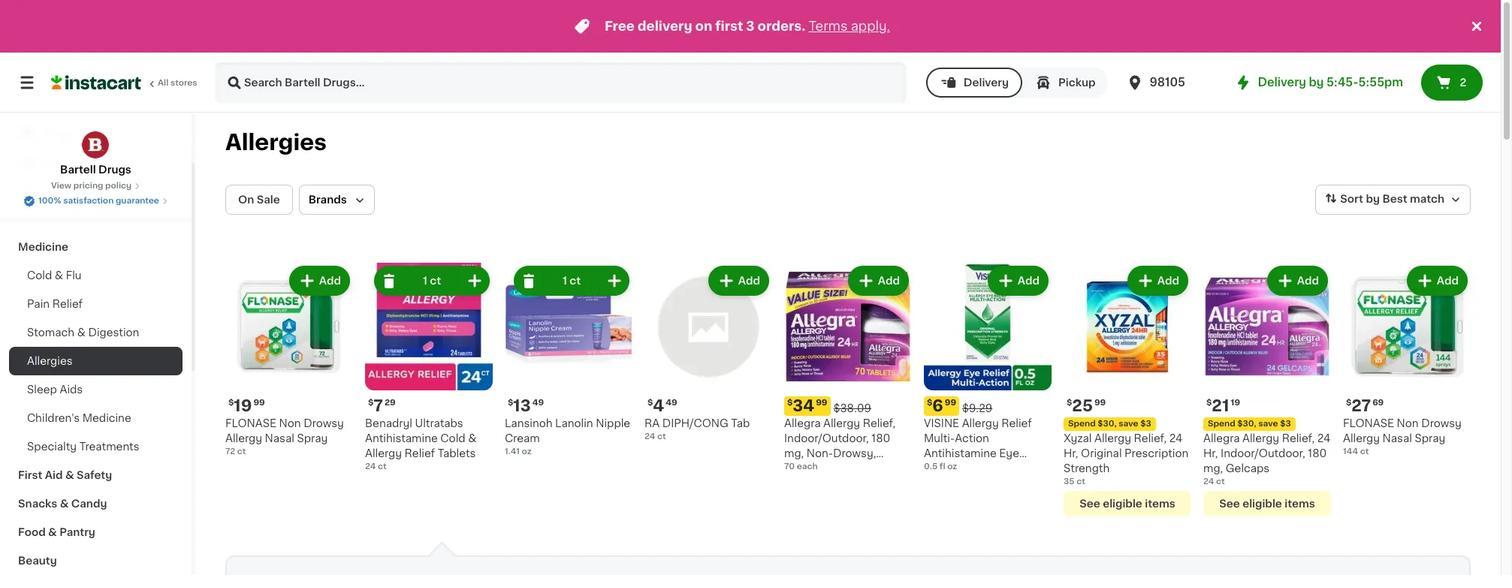 Task type: describe. For each thing, give the bounding box(es) containing it.
save for 25
[[1119, 420, 1138, 428]]

ct inside allegra allergy relief, 24 hr, indoor/outdoor, 180 mg, gelcaps 24 ct
[[1216, 478, 1225, 486]]

flonase for 19
[[225, 418, 276, 429]]

$ 4 49
[[647, 398, 677, 414]]

$ 6 99 $9.29 visine allergy relief multi-action antihistamine eye drops
[[924, 398, 1032, 474]]

increment quantity of lansinoh lanolin nipple cream image
[[605, 272, 623, 290]]

product group containing 27
[[1343, 263, 1471, 458]]

add for 144 ct
[[1437, 276, 1459, 286]]

$ for 13
[[508, 399, 513, 407]]

add for 24 ct
[[738, 276, 760, 286]]

70 each
[[784, 463, 818, 471]]

99 for 6
[[945, 399, 956, 407]]

terms apply. link
[[808, 20, 890, 32]]

1 horizontal spatial medicine
[[82, 413, 131, 424]]

lists
[[42, 189, 68, 199]]

lanolin
[[555, 418, 593, 429]]

delivery by 5:45-5:55pm
[[1258, 77, 1403, 88]]

snacks & candy link
[[9, 490, 183, 518]]

lansinoh lanolin nipple cream 1.41 oz
[[505, 418, 630, 456]]

view pricing policy
[[51, 182, 132, 190]]

stomach
[[27, 327, 74, 338]]

& inside benadryl ultratabs antihistamine cold & allergy relief tablets 24 ct
[[468, 433, 477, 444]]

aids
[[60, 385, 83, 395]]

beauty
[[18, 556, 57, 566]]

delivery
[[638, 20, 692, 32]]

delivery by 5:45-5:55pm link
[[1234, 74, 1403, 92]]

product group containing 4
[[644, 263, 772, 443]]

$ for 19
[[228, 399, 234, 407]]

relief, inside the allegra allergy relief, indoor/outdoor, 180 mg, non-drowsy, tablets, value size
[[863, 418, 895, 429]]

2
[[1460, 77, 1466, 88]]

all
[[158, 79, 168, 87]]

0 horizontal spatial 19
[[234, 398, 252, 414]]

food & pantry link
[[9, 518, 183, 547]]

free
[[605, 20, 635, 32]]

5 add button from the left
[[1129, 267, 1187, 294]]

tab
[[731, 418, 750, 429]]

increment quantity of benadryl ultratabs antihistamine cold & allergy relief tablets image
[[466, 272, 484, 290]]

$38.09
[[833, 403, 871, 414]]

$34.99 original price: $38.09 element
[[784, 397, 912, 416]]

indoor/outdoor, inside allegra allergy relief, 24 hr, indoor/outdoor, 180 mg, gelcaps 24 ct
[[1221, 448, 1305, 459]]

allegra for mg,
[[784, 418, 821, 429]]

on sale button
[[225, 185, 293, 215]]

product group containing 34
[[784, 263, 912, 474]]

by for delivery
[[1309, 77, 1324, 88]]

cream
[[505, 433, 540, 444]]

relief, for 25
[[1134, 433, 1167, 444]]

cold inside benadryl ultratabs antihistamine cold & allergy relief tablets 24 ct
[[440, 433, 465, 444]]

add button for 24 ct
[[710, 267, 768, 294]]

benadryl ultratabs antihistamine cold & allergy relief tablets 24 ct
[[365, 418, 477, 471]]

items for 21
[[1285, 499, 1315, 509]]

see eligible items for 25
[[1080, 499, 1175, 509]]

cold & flu link
[[9, 261, 183, 290]]

non for 27
[[1397, 418, 1419, 429]]

specialty treatments
[[27, 442, 139, 452]]

$ for 6
[[927, 399, 932, 407]]

antihistamine inside '$ 6 99 $9.29 visine allergy relief multi-action antihistamine eye drops'
[[924, 448, 997, 459]]

24 for xyzal allergy relief, 24 hr, original prescription strength
[[1169, 433, 1182, 444]]

$ 13 49
[[508, 398, 544, 414]]

98105 button
[[1126, 62, 1216, 104]]

xyzal
[[1064, 433, 1092, 444]]

100% satisfaction guarantee button
[[23, 192, 168, 207]]

product group containing 7
[[365, 263, 493, 473]]

view pricing policy link
[[51, 180, 141, 192]]

& for candy
[[60, 499, 69, 509]]

delivery button
[[926, 68, 1022, 98]]

sort by
[[1340, 194, 1380, 204]]

treatments
[[79, 442, 139, 452]]

all stores link
[[51, 62, 198, 104]]

multi-
[[924, 433, 955, 444]]

180 inside allegra allergy relief, 24 hr, indoor/outdoor, 180 mg, gelcaps 24 ct
[[1308, 448, 1327, 459]]

sort
[[1340, 194, 1363, 204]]

strength
[[1064, 463, 1110, 474]]

allergy inside the flonase non drowsy allergy nasal spray 144 ct
[[1343, 433, 1380, 444]]

35
[[1064, 478, 1075, 486]]

add for 72 ct
[[319, 276, 341, 286]]

guarantee
[[116, 197, 159, 205]]

70
[[784, 463, 795, 471]]

eye
[[999, 448, 1019, 459]]

& for digestion
[[77, 327, 86, 338]]

ra
[[644, 418, 660, 429]]

sale
[[257, 195, 280, 205]]

4
[[653, 398, 664, 414]]

Best match Sort by field
[[1315, 185, 1471, 215]]

pain relief link
[[9, 290, 183, 318]]

ct inside ra diph/cong tab 24 ct
[[657, 433, 666, 441]]

49 for 13
[[532, 399, 544, 407]]

ct inside xyzal allergy relief, 24 hr, original prescription strength 35 ct
[[1077, 478, 1085, 486]]

drowsy for 19
[[304, 418, 344, 429]]

ct inside flonase non drowsy allergy nasal spray 72 ct
[[237, 448, 246, 456]]

$9.29
[[962, 403, 992, 414]]

relief for 6
[[1001, 418, 1032, 429]]

$6.99 original price: $9.29 element
[[924, 397, 1052, 416]]

ultratabs
[[415, 418, 463, 429]]

items for 25
[[1145, 499, 1175, 509]]

see eligible items for 21
[[1219, 499, 1315, 509]]

free delivery on first 3 orders. terms apply.
[[605, 20, 890, 32]]

safety
[[77, 470, 112, 481]]

stores
[[170, 79, 197, 87]]

brands button
[[299, 185, 375, 215]]

stomach & digestion link
[[9, 318, 183, 347]]

72
[[225, 448, 235, 456]]

specialty
[[27, 442, 77, 452]]

& for pantry
[[48, 527, 57, 538]]

children's medicine link
[[9, 404, 183, 433]]

ra diph/cong tab 24 ct
[[644, 418, 750, 441]]

49 for 4
[[666, 399, 677, 407]]

product group containing 19
[[225, 263, 353, 458]]

100%
[[38, 197, 61, 205]]

product group containing 25
[[1064, 263, 1191, 517]]

144
[[1343, 448, 1358, 456]]

add button for 70 each
[[849, 267, 907, 294]]

$ 19 99
[[228, 398, 265, 414]]

flu
[[66, 270, 82, 281]]

6 add button from the left
[[1268, 267, 1326, 294]]

snacks
[[18, 499, 57, 509]]

diph/cong
[[662, 418, 728, 429]]

eligible for 21
[[1243, 499, 1282, 509]]

xyzal allergy relief, 24 hr, original prescription strength 35 ct
[[1064, 433, 1189, 486]]

allergy inside '$ 6 99 $9.29 visine allergy relief multi-action antihistamine eye drops'
[[962, 418, 999, 429]]

pantry
[[59, 527, 95, 538]]

1 for 13
[[563, 276, 567, 286]]

add for 70 each
[[878, 276, 900, 286]]

24 for allegra allergy relief, 24 hr, indoor/outdoor, 180 mg, gelcaps
[[1317, 433, 1331, 444]]

allergies link
[[9, 347, 183, 376]]

5:45-
[[1327, 77, 1358, 88]]

eligible for 25
[[1103, 499, 1142, 509]]

add button for 0.5 fl oz
[[989, 267, 1047, 294]]

bartell drugs logo image
[[81, 131, 110, 159]]

on
[[695, 20, 712, 32]]

tablets,
[[784, 463, 825, 474]]

non-
[[807, 448, 833, 459]]

$ 34 99
[[787, 398, 827, 414]]

spray for 19
[[297, 433, 328, 444]]

allegra for indoor/outdoor,
[[1203, 433, 1240, 444]]

view
[[51, 182, 71, 190]]

action
[[955, 433, 989, 444]]

best
[[1382, 194, 1407, 204]]

allergies inside "link"
[[27, 356, 73, 367]]

allergy inside the allegra allergy relief, indoor/outdoor, 180 mg, non-drowsy, tablets, value size
[[823, 418, 860, 429]]

shop link
[[9, 119, 183, 149]]

lists link
[[9, 179, 183, 209]]



Task type: locate. For each thing, give the bounding box(es) containing it.
1 vertical spatial by
[[1366, 194, 1380, 204]]

1 vertical spatial relief
[[1001, 418, 1032, 429]]

items
[[1145, 499, 1175, 509], [1285, 499, 1315, 509]]

nipple
[[596, 418, 630, 429]]

non inside the flonase non drowsy allergy nasal spray 144 ct
[[1397, 418, 1419, 429]]

flonase inside flonase non drowsy allergy nasal spray 72 ct
[[225, 418, 276, 429]]

7 add button from the left
[[1408, 267, 1466, 294]]

drowsy,
[[833, 448, 876, 459]]

by for sort
[[1366, 194, 1380, 204]]

again
[[76, 158, 106, 169]]

1 ct right remove lansinoh lanolin nipple cream image at the left of page
[[563, 276, 581, 286]]

1 horizontal spatial oz
[[947, 463, 957, 471]]

instacart logo image
[[51, 74, 141, 92]]

allergy up 144
[[1343, 433, 1380, 444]]

8 product group from the left
[[1203, 263, 1331, 517]]

0 horizontal spatial 1 ct
[[423, 276, 441, 286]]

0 horizontal spatial relief
[[52, 299, 83, 309]]

eligible down gelcaps
[[1243, 499, 1282, 509]]

by inside best match sort by field
[[1366, 194, 1380, 204]]

1 vertical spatial mg,
[[1203, 463, 1223, 474]]

relief for ultratabs
[[405, 448, 435, 459]]

mg, inside the allegra allergy relief, indoor/outdoor, 180 mg, non-drowsy, tablets, value size
[[784, 448, 804, 459]]

$30, down $ 25 99
[[1098, 420, 1117, 428]]

3 product group from the left
[[505, 263, 632, 458]]

relief, inside allegra allergy relief, 24 hr, indoor/outdoor, 180 mg, gelcaps 24 ct
[[1282, 433, 1315, 444]]

by inside delivery by 5:45-5:55pm link
[[1309, 77, 1324, 88]]

2 nasal from the left
[[1383, 433, 1412, 444]]

see eligible items button for 21
[[1203, 491, 1331, 517]]

allegra down 34
[[784, 418, 821, 429]]

delivery inside button
[[964, 77, 1009, 88]]

3 99 from the left
[[945, 399, 956, 407]]

drowsy for 27
[[1421, 418, 1462, 429]]

$ for 7
[[368, 399, 374, 407]]

0 horizontal spatial non
[[279, 418, 301, 429]]

99 right 6 on the bottom right
[[945, 399, 956, 407]]

& right stomach
[[77, 327, 86, 338]]

1 horizontal spatial antihistamine
[[924, 448, 997, 459]]

1 horizontal spatial allergies
[[225, 131, 327, 153]]

1 ct
[[423, 276, 441, 286], [563, 276, 581, 286]]

cold
[[27, 270, 52, 281], [440, 433, 465, 444]]

1 horizontal spatial relief,
[[1134, 433, 1167, 444]]

relief, for 21
[[1282, 433, 1315, 444]]

nasal inside flonase non drowsy allergy nasal spray 72 ct
[[265, 433, 294, 444]]

0 horizontal spatial save
[[1119, 420, 1138, 428]]

spend $30, save $3 down $ 25 99
[[1068, 420, 1151, 428]]

180 up drowsy,
[[871, 433, 890, 444]]

1 see eligible items button from the left
[[1064, 491, 1191, 517]]

6 add from the left
[[1297, 276, 1319, 286]]

see for 21
[[1219, 499, 1240, 509]]

allergies
[[225, 131, 327, 153], [27, 356, 73, 367]]

eligible down xyzal allergy relief, 24 hr, original prescription strength 35 ct
[[1103, 499, 1142, 509]]

2 non from the left
[[1397, 418, 1419, 429]]

nasal down $ 19 99
[[265, 433, 294, 444]]

flonase for 27
[[1343, 418, 1394, 429]]

spray inside the flonase non drowsy allergy nasal spray 144 ct
[[1415, 433, 1445, 444]]

original
[[1081, 448, 1122, 459]]

0 horizontal spatial by
[[1309, 77, 1324, 88]]

1 see eligible items from the left
[[1080, 499, 1175, 509]]

21
[[1212, 398, 1229, 414]]

flonase down $ 19 99
[[225, 418, 276, 429]]

see for 25
[[1080, 499, 1100, 509]]

69
[[1372, 399, 1384, 407]]

2 1 ct from the left
[[563, 276, 581, 286]]

0 horizontal spatial drowsy
[[304, 418, 344, 429]]

product group containing 21
[[1203, 263, 1331, 517]]

9 product group from the left
[[1343, 263, 1471, 458]]

$30, for 25
[[1098, 420, 1117, 428]]

allegra down 21
[[1203, 433, 1240, 444]]

first
[[18, 470, 42, 481]]

drowsy inside flonase non drowsy allergy nasal spray 72 ct
[[304, 418, 344, 429]]

relief up eye
[[1001, 418, 1032, 429]]

save up xyzal allergy relief, 24 hr, original prescription strength 35 ct
[[1119, 420, 1138, 428]]

180 inside the allegra allergy relief, indoor/outdoor, 180 mg, non-drowsy, tablets, value size
[[871, 433, 890, 444]]

nasal for 19
[[265, 433, 294, 444]]

99 for 19
[[253, 399, 265, 407]]

$3 up prescription
[[1140, 420, 1151, 428]]

allergy inside allegra allergy relief, 24 hr, indoor/outdoor, 180 mg, gelcaps 24 ct
[[1242, 433, 1279, 444]]

99 up flonase non drowsy allergy nasal spray 72 ct
[[253, 399, 265, 407]]

$ inside '$ 6 99 $9.29 visine allergy relief multi-action antihistamine eye drops'
[[927, 399, 932, 407]]

bartell
[[60, 164, 96, 175]]

24 inside ra diph/cong tab 24 ct
[[644, 433, 655, 441]]

1 horizontal spatial indoor/outdoor,
[[1221, 448, 1305, 459]]

relief
[[52, 299, 83, 309], [1001, 418, 1032, 429], [405, 448, 435, 459]]

1 horizontal spatial relief
[[405, 448, 435, 459]]

hr, inside xyzal allergy relief, 24 hr, original prescription strength 35 ct
[[1064, 448, 1078, 459]]

0 horizontal spatial spend $30, save $3
[[1068, 420, 1151, 428]]

flonase inside the flonase non drowsy allergy nasal spray 144 ct
[[1343, 418, 1394, 429]]

1 ct for 13
[[563, 276, 581, 286]]

2 see eligible items from the left
[[1219, 499, 1315, 509]]

$ for 25
[[1067, 399, 1072, 407]]

0 vertical spatial medicine
[[18, 242, 68, 252]]

shop
[[42, 128, 70, 139]]

$ inside $ 25 99
[[1067, 399, 1072, 407]]

29
[[385, 399, 396, 407]]

non for 19
[[279, 418, 301, 429]]

flonase non drowsy allergy nasal spray 144 ct
[[1343, 418, 1462, 456]]

1 drowsy from the left
[[304, 418, 344, 429]]

0.5
[[924, 463, 938, 471]]

0 horizontal spatial antihistamine
[[365, 433, 438, 444]]

6 $ from the left
[[927, 399, 932, 407]]

0 horizontal spatial items
[[1145, 499, 1175, 509]]

1 horizontal spatial 19
[[1231, 399, 1240, 407]]

remove benadryl ultratabs antihistamine cold & allergy relief tablets image
[[380, 272, 398, 290]]

4 add button from the left
[[989, 267, 1047, 294]]

allergy inside benadryl ultratabs antihistamine cold & allergy relief tablets 24 ct
[[365, 448, 402, 459]]

0 horizontal spatial 1
[[423, 276, 427, 286]]

4 add from the left
[[1018, 276, 1040, 286]]

1 horizontal spatial save
[[1258, 420, 1278, 428]]

0 horizontal spatial indoor/outdoor,
[[784, 433, 869, 444]]

9 $ from the left
[[1346, 399, 1352, 407]]

1 horizontal spatial spend
[[1208, 420, 1235, 428]]

0 horizontal spatial eligible
[[1103, 499, 1142, 509]]

7 add from the left
[[1437, 276, 1459, 286]]

99 inside $ 25 99
[[1094, 399, 1106, 407]]

satisfaction
[[63, 197, 114, 205]]

$ for 4
[[647, 399, 653, 407]]

0 horizontal spatial relief,
[[863, 418, 895, 429]]

3 add from the left
[[878, 276, 900, 286]]

1 vertical spatial indoor/outdoor,
[[1221, 448, 1305, 459]]

99 right 34
[[816, 399, 827, 407]]

pain relief
[[27, 299, 83, 309]]

1 spend from the left
[[1068, 420, 1096, 428]]

$ 25 99
[[1067, 398, 1106, 414]]

3 $ from the left
[[508, 399, 513, 407]]

it
[[66, 158, 73, 169]]

1 horizontal spatial items
[[1285, 499, 1315, 509]]

24 inside xyzal allergy relief, 24 hr, original prescription strength 35 ct
[[1169, 433, 1182, 444]]

2 49 from the left
[[666, 399, 677, 407]]

1 horizontal spatial by
[[1366, 194, 1380, 204]]

spend for 21
[[1208, 420, 1235, 428]]

$ for 27
[[1346, 399, 1352, 407]]

99 for 25
[[1094, 399, 1106, 407]]

specialty treatments link
[[9, 433, 183, 461]]

hr, inside allegra allergy relief, 24 hr, indoor/outdoor, 180 mg, gelcaps 24 ct
[[1203, 448, 1218, 459]]

prescription
[[1124, 448, 1189, 459]]

0 horizontal spatial see
[[1080, 499, 1100, 509]]

1 save from the left
[[1119, 420, 1138, 428]]

49 right 13
[[532, 399, 544, 407]]

product group containing 13
[[505, 263, 632, 458]]

mg, up 70 on the bottom right
[[784, 448, 804, 459]]

spray for 27
[[1415, 433, 1445, 444]]

7
[[374, 398, 383, 414]]

19 right 21
[[1231, 399, 1240, 407]]

1 non from the left
[[279, 418, 301, 429]]

1 spray from the left
[[297, 433, 328, 444]]

2 drowsy from the left
[[1421, 418, 1462, 429]]

medicine
[[18, 242, 68, 252], [82, 413, 131, 424]]

99
[[253, 399, 265, 407], [816, 399, 827, 407], [945, 399, 956, 407], [1094, 399, 1106, 407]]

spend up xyzal
[[1068, 420, 1096, 428]]

mg, left gelcaps
[[1203, 463, 1223, 474]]

0 horizontal spatial delivery
[[964, 77, 1009, 88]]

eligible
[[1103, 499, 1142, 509], [1243, 499, 1282, 509]]

delivery for delivery
[[964, 77, 1009, 88]]

0 vertical spatial cold
[[27, 270, 52, 281]]

$ 7 29
[[368, 398, 396, 414]]

nasal for 27
[[1383, 433, 1412, 444]]

1 $3 from the left
[[1140, 420, 1151, 428]]

$ inside $ 4 49
[[647, 399, 653, 407]]

service type group
[[926, 68, 1108, 98]]

1 eligible from the left
[[1103, 499, 1142, 509]]

all stores
[[158, 79, 197, 87]]

24
[[644, 433, 655, 441], [1169, 433, 1182, 444], [1317, 433, 1331, 444], [365, 463, 376, 471], [1203, 478, 1214, 486]]

benadryl
[[365, 418, 412, 429]]

1 horizontal spatial spend $30, save $3
[[1208, 420, 1291, 428]]

1 horizontal spatial mg,
[[1203, 463, 1223, 474]]

nasal inside the flonase non drowsy allergy nasal spray 144 ct
[[1383, 433, 1412, 444]]

oz down cream
[[522, 448, 532, 456]]

cold up tablets
[[440, 433, 465, 444]]

1 horizontal spatial cold
[[440, 433, 465, 444]]

see eligible items button down gelcaps
[[1203, 491, 1331, 517]]

hr, for 25
[[1064, 448, 1078, 459]]

2 spend from the left
[[1208, 420, 1235, 428]]

2 1 from the left
[[563, 276, 567, 286]]

0 vertical spatial indoor/outdoor,
[[784, 433, 869, 444]]

2 save from the left
[[1258, 420, 1278, 428]]

$ for 21
[[1206, 399, 1212, 407]]

Search field
[[216, 63, 905, 102]]

7 product group from the left
[[1064, 263, 1191, 517]]

0 vertical spatial mg,
[[784, 448, 804, 459]]

5 $ from the left
[[787, 399, 793, 407]]

spend $30, save $3 down the $ 21 19
[[1208, 420, 1291, 428]]

1 1 from the left
[[423, 276, 427, 286]]

$ inside $ 27 69
[[1346, 399, 1352, 407]]

1 horizontal spatial nasal
[[1383, 433, 1412, 444]]

49 inside $ 13 49
[[532, 399, 544, 407]]

1 vertical spatial antihistamine
[[924, 448, 997, 459]]

7 $ from the left
[[1067, 399, 1072, 407]]

allegra
[[784, 418, 821, 429], [1203, 433, 1240, 444]]

match
[[1410, 194, 1444, 204]]

allergy inside flonase non drowsy allergy nasal spray 72 ct
[[225, 433, 262, 444]]

oz right fl on the right of page
[[947, 463, 957, 471]]

3 add button from the left
[[849, 267, 907, 294]]

items down prescription
[[1145, 499, 1175, 509]]

1 ct left increment quantity of benadryl ultratabs antihistamine cold & allergy relief tablets icon
[[423, 276, 441, 286]]

99 inside $ 19 99
[[253, 399, 265, 407]]

allegra inside the allegra allergy relief, indoor/outdoor, 180 mg, non-drowsy, tablets, value size
[[784, 418, 821, 429]]

see eligible items down xyzal allergy relief, 24 hr, original prescription strength 35 ct
[[1080, 499, 1175, 509]]

snacks & candy
[[18, 499, 107, 509]]

2 horizontal spatial relief,
[[1282, 433, 1315, 444]]

allergy up 72
[[225, 433, 262, 444]]

see down the 'strength'
[[1080, 499, 1100, 509]]

19 up 72
[[234, 398, 252, 414]]

hr, down xyzal
[[1064, 448, 1078, 459]]

$ for 34
[[787, 399, 793, 407]]

flonase
[[225, 418, 276, 429], [1343, 418, 1394, 429]]

1 ct for 7
[[423, 276, 441, 286]]

allergy up original
[[1094, 433, 1131, 444]]

relief,
[[863, 418, 895, 429], [1134, 433, 1167, 444], [1282, 433, 1315, 444]]

4 99 from the left
[[1094, 399, 1106, 407]]

4 $ from the left
[[647, 399, 653, 407]]

flonase down $ 27 69
[[1343, 418, 1394, 429]]

oz
[[522, 448, 532, 456], [947, 463, 957, 471]]

1 horizontal spatial delivery
[[1258, 77, 1306, 88]]

allergies down stomach
[[27, 356, 73, 367]]

1 horizontal spatial 49
[[666, 399, 677, 407]]

product group containing 6
[[924, 263, 1052, 474]]

$ inside $ 13 49
[[508, 399, 513, 407]]

1 $30, from the left
[[1098, 420, 1117, 428]]

spend $30, save $3 for 21
[[1208, 420, 1291, 428]]

antihistamine inside benadryl ultratabs antihistamine cold & allergy relief tablets 24 ct
[[365, 433, 438, 444]]

1 horizontal spatial eligible
[[1243, 499, 1282, 509]]

98105
[[1150, 77, 1185, 88]]

flonase non drowsy allergy nasal spray 72 ct
[[225, 418, 344, 456]]

limited time offer region
[[0, 0, 1468, 53]]

2 99 from the left
[[816, 399, 827, 407]]

0 vertical spatial allergies
[[225, 131, 327, 153]]

relief inside '$ 6 99 $9.29 visine allergy relief multi-action antihistamine eye drops'
[[1001, 418, 1032, 429]]

hr, for 21
[[1203, 448, 1218, 459]]

$3 up allegra allergy relief, 24 hr, indoor/outdoor, 180 mg, gelcaps 24 ct
[[1280, 420, 1291, 428]]

nasal down 69
[[1383, 433, 1412, 444]]

1 hr, from the left
[[1064, 448, 1078, 459]]

lansinoh
[[505, 418, 552, 429]]

spend for 25
[[1068, 420, 1096, 428]]

1 1 ct from the left
[[423, 276, 441, 286]]

49 inside $ 4 49
[[666, 399, 677, 407]]

by left 5:45-
[[1309, 77, 1324, 88]]

1
[[423, 276, 427, 286], [563, 276, 567, 286]]

hr,
[[1064, 448, 1078, 459], [1203, 448, 1218, 459]]

beauty link
[[9, 547, 183, 575]]

relief right pain
[[52, 299, 83, 309]]

0 vertical spatial allegra
[[784, 418, 821, 429]]

1 vertical spatial 180
[[1308, 448, 1327, 459]]

1 see from the left
[[1080, 499, 1100, 509]]

$30, down the $ 21 19
[[1237, 420, 1256, 428]]

save up allegra allergy relief, 24 hr, indoor/outdoor, 180 mg, gelcaps 24 ct
[[1258, 420, 1278, 428]]

2 spend $30, save $3 from the left
[[1208, 420, 1291, 428]]

1 items from the left
[[1145, 499, 1175, 509]]

ct inside benadryl ultratabs antihistamine cold & allergy relief tablets 24 ct
[[378, 463, 387, 471]]

0.5 fl oz
[[924, 463, 957, 471]]

1 horizontal spatial $3
[[1280, 420, 1291, 428]]

1 horizontal spatial $30,
[[1237, 420, 1256, 428]]

spend down 21
[[1208, 420, 1235, 428]]

0 vertical spatial by
[[1309, 77, 1324, 88]]

$30, for 21
[[1237, 420, 1256, 428]]

1 horizontal spatial hr,
[[1203, 448, 1218, 459]]

1 horizontal spatial drowsy
[[1421, 418, 1462, 429]]

2 add from the left
[[738, 276, 760, 286]]

items down allegra allergy relief, 24 hr, indoor/outdoor, 180 mg, gelcaps 24 ct
[[1285, 499, 1315, 509]]

& left "candy"
[[60, 499, 69, 509]]

4 product group from the left
[[644, 263, 772, 443]]

0 horizontal spatial allergies
[[27, 356, 73, 367]]

add button for 144 ct
[[1408, 267, 1466, 294]]

antihistamine down action
[[924, 448, 997, 459]]

1 vertical spatial cold
[[440, 433, 465, 444]]

pickup
[[1058, 77, 1096, 88]]

drowsy inside the flonase non drowsy allergy nasal spray 144 ct
[[1421, 418, 1462, 429]]

mg, inside allegra allergy relief, 24 hr, indoor/outdoor, 180 mg, gelcaps 24 ct
[[1203, 463, 1223, 474]]

0 vertical spatial oz
[[522, 448, 532, 456]]

1 horizontal spatial see eligible items button
[[1203, 491, 1331, 517]]

1 vertical spatial allegra
[[1203, 433, 1240, 444]]

spend $30, save $3 for 25
[[1068, 420, 1151, 428]]

0 horizontal spatial cold
[[27, 270, 52, 281]]

99 for 34
[[816, 399, 827, 407]]

0 horizontal spatial see eligible items
[[1080, 499, 1175, 509]]

allergy down $9.29
[[962, 418, 999, 429]]

0 horizontal spatial $30,
[[1098, 420, 1117, 428]]

0 horizontal spatial nasal
[[265, 433, 294, 444]]

24 inside benadryl ultratabs antihistamine cold & allergy relief tablets 24 ct
[[365, 463, 376, 471]]

non inside flonase non drowsy allergy nasal spray 72 ct
[[279, 418, 301, 429]]

2 $3 from the left
[[1280, 420, 1291, 428]]

children's
[[27, 413, 80, 424]]

oz inside lansinoh lanolin nipple cream 1.41 oz
[[522, 448, 532, 456]]

0 horizontal spatial 49
[[532, 399, 544, 407]]

2 see from the left
[[1219, 499, 1240, 509]]

19 inside the $ 21 19
[[1231, 399, 1240, 407]]

& up tablets
[[468, 433, 477, 444]]

food
[[18, 527, 46, 538]]

0 vertical spatial relief
[[52, 299, 83, 309]]

0 horizontal spatial $3
[[1140, 420, 1151, 428]]

children's medicine
[[27, 413, 131, 424]]

25
[[1072, 398, 1093, 414]]

see eligible items button down xyzal allergy relief, 24 hr, original prescription strength 35 ct
[[1064, 491, 1191, 517]]

None search field
[[215, 62, 906, 104]]

1 horizontal spatial see
[[1219, 499, 1240, 509]]

$ inside $ 19 99
[[228, 399, 234, 407]]

relief inside benadryl ultratabs antihistamine cold & allergy relief tablets 24 ct
[[405, 448, 435, 459]]

drugs
[[98, 164, 131, 175]]

1 horizontal spatial spray
[[1415, 433, 1445, 444]]

6 product group from the left
[[924, 263, 1052, 474]]

0 horizontal spatial 180
[[871, 433, 890, 444]]

1 add from the left
[[319, 276, 341, 286]]

2 hr, from the left
[[1203, 448, 1218, 459]]

1 right remove benadryl ultratabs antihistamine cold & allergy relief tablets icon
[[423, 276, 427, 286]]

0 vertical spatial 180
[[871, 433, 890, 444]]

1 $ from the left
[[228, 399, 234, 407]]

1 horizontal spatial allegra
[[1203, 433, 1240, 444]]

& right food at the left bottom of page
[[48, 527, 57, 538]]

bartell drugs link
[[60, 131, 131, 177]]

1 horizontal spatial 1 ct
[[563, 276, 581, 286]]

see eligible items down gelcaps
[[1219, 499, 1315, 509]]

8 $ from the left
[[1206, 399, 1212, 407]]

1 product group from the left
[[225, 263, 353, 458]]

0 horizontal spatial oz
[[522, 448, 532, 456]]

value
[[828, 463, 856, 474]]

indoor/outdoor, inside the allegra allergy relief, indoor/outdoor, 180 mg, non-drowsy, tablets, value size
[[784, 433, 869, 444]]

1 horizontal spatial 180
[[1308, 448, 1327, 459]]

$3 for 21
[[1280, 420, 1291, 428]]

1 spend $30, save $3 from the left
[[1068, 420, 1151, 428]]

2 eligible from the left
[[1243, 499, 1282, 509]]

policy
[[105, 182, 132, 190]]

medicine up the "cold & flu"
[[18, 242, 68, 252]]

allegra inside allegra allergy relief, 24 hr, indoor/outdoor, 180 mg, gelcaps 24 ct
[[1203, 433, 1240, 444]]

0 horizontal spatial spray
[[297, 433, 328, 444]]

see down gelcaps
[[1219, 499, 1240, 509]]

product group
[[225, 263, 353, 458], [365, 263, 493, 473], [505, 263, 632, 458], [644, 263, 772, 443], [784, 263, 912, 474], [924, 263, 1052, 474], [1064, 263, 1191, 517], [1203, 263, 1331, 517], [1343, 263, 1471, 458]]

0 horizontal spatial hr,
[[1064, 448, 1078, 459]]

0 horizontal spatial medicine
[[18, 242, 68, 252]]

1 for 7
[[423, 276, 427, 286]]

1 vertical spatial medicine
[[82, 413, 131, 424]]

34
[[793, 398, 814, 414]]

0 vertical spatial antihistamine
[[365, 433, 438, 444]]

add for 0.5 fl oz
[[1018, 276, 1040, 286]]

0 horizontal spatial spend
[[1068, 420, 1096, 428]]

relief down ultratabs
[[405, 448, 435, 459]]

1 49 from the left
[[532, 399, 544, 407]]

see eligible items button
[[1064, 491, 1191, 517], [1203, 491, 1331, 517]]

2 see eligible items button from the left
[[1203, 491, 1331, 517]]

each
[[797, 463, 818, 471]]

on
[[238, 195, 254, 205]]

ct inside the flonase non drowsy allergy nasal spray 144 ct
[[1360, 448, 1369, 456]]

1 add button from the left
[[291, 267, 349, 294]]

2 horizontal spatial relief
[[1001, 418, 1032, 429]]

first
[[715, 20, 743, 32]]

5:55pm
[[1358, 77, 1403, 88]]

2 items from the left
[[1285, 499, 1315, 509]]

1 horizontal spatial see eligible items
[[1219, 499, 1315, 509]]

1 right remove lansinoh lanolin nipple cream image at the left of page
[[563, 276, 567, 286]]

0 horizontal spatial see eligible items button
[[1064, 491, 1191, 517]]

& right the aid
[[65, 470, 74, 481]]

by
[[1309, 77, 1324, 88], [1366, 194, 1380, 204]]

hr, down 21
[[1203, 448, 1218, 459]]

$ inside $ 34 99
[[787, 399, 793, 407]]

0 horizontal spatial allegra
[[784, 418, 821, 429]]

allergy up gelcaps
[[1242, 433, 1279, 444]]

allergy inside xyzal allergy relief, 24 hr, original prescription strength 35 ct
[[1094, 433, 1131, 444]]

99 right the 25
[[1094, 399, 1106, 407]]

indoor/outdoor, up gelcaps
[[1221, 448, 1305, 459]]

save for 21
[[1258, 420, 1278, 428]]

& inside "link"
[[48, 527, 57, 538]]

5 add from the left
[[1157, 276, 1179, 286]]

buy
[[42, 158, 63, 169]]

2 product group from the left
[[365, 263, 493, 473]]

5 product group from the left
[[784, 263, 912, 474]]

$ inside $ 7 29
[[368, 399, 374, 407]]

1 99 from the left
[[253, 399, 265, 407]]

cold up pain
[[27, 270, 52, 281]]

sleep aids
[[27, 385, 83, 395]]

2 vertical spatial relief
[[405, 448, 435, 459]]

24 for ra diph/cong tab
[[644, 433, 655, 441]]

sleep
[[27, 385, 57, 395]]

180 left 144
[[1308, 448, 1327, 459]]

2 spray from the left
[[1415, 433, 1445, 444]]

spray inside flonase non drowsy allergy nasal spray 72 ct
[[297, 433, 328, 444]]

2 $30, from the left
[[1237, 420, 1256, 428]]

relief, inside xyzal allergy relief, 24 hr, original prescription strength 35 ct
[[1134, 433, 1167, 444]]

add button for 72 ct
[[291, 267, 349, 294]]

$ inside the $ 21 19
[[1206, 399, 1212, 407]]

allergies up sale at the top of the page
[[225, 131, 327, 153]]

& left flu
[[55, 270, 63, 281]]

pickup button
[[1022, 68, 1108, 98]]

1 nasal from the left
[[265, 433, 294, 444]]

2 $ from the left
[[368, 399, 374, 407]]

indoor/outdoor, up non-
[[784, 433, 869, 444]]

orders.
[[758, 20, 806, 32]]

2 add button from the left
[[710, 267, 768, 294]]

3
[[746, 20, 755, 32]]

1 vertical spatial oz
[[947, 463, 957, 471]]

99 inside '$ 6 99 $9.29 visine allergy relief multi-action antihistamine eye drops'
[[945, 399, 956, 407]]

1 vertical spatial allergies
[[27, 356, 73, 367]]

medicine up treatments
[[82, 413, 131, 424]]

see eligible items button for 25
[[1064, 491, 1191, 517]]

1 horizontal spatial non
[[1397, 418, 1419, 429]]

49 right 4
[[666, 399, 677, 407]]

1 horizontal spatial 1
[[563, 276, 567, 286]]

0 horizontal spatial mg,
[[784, 448, 804, 459]]

allergy down benadryl
[[365, 448, 402, 459]]

by right sort
[[1366, 194, 1380, 204]]

0 horizontal spatial flonase
[[225, 418, 276, 429]]

& for flu
[[55, 270, 63, 281]]

1 horizontal spatial flonase
[[1343, 418, 1394, 429]]

mg,
[[784, 448, 804, 459], [1203, 463, 1223, 474]]

antihistamine down benadryl
[[365, 433, 438, 444]]

99 inside $ 34 99
[[816, 399, 827, 407]]

delivery for delivery by 5:45-5:55pm
[[1258, 77, 1306, 88]]

$3 for 25
[[1140, 420, 1151, 428]]

1 flonase from the left
[[225, 418, 276, 429]]

allergy down $34.99 original price: $38.09 element in the bottom right of the page
[[823, 418, 860, 429]]

2 flonase from the left
[[1343, 418, 1394, 429]]

allegra allergy relief, 24 hr, indoor/outdoor, 180 mg, gelcaps 24 ct
[[1203, 433, 1331, 486]]

remove lansinoh lanolin nipple cream image
[[520, 272, 538, 290]]

non
[[279, 418, 301, 429], [1397, 418, 1419, 429]]



Task type: vqa. For each thing, say whether or not it's contained in the screenshot.
Allegra
yes



